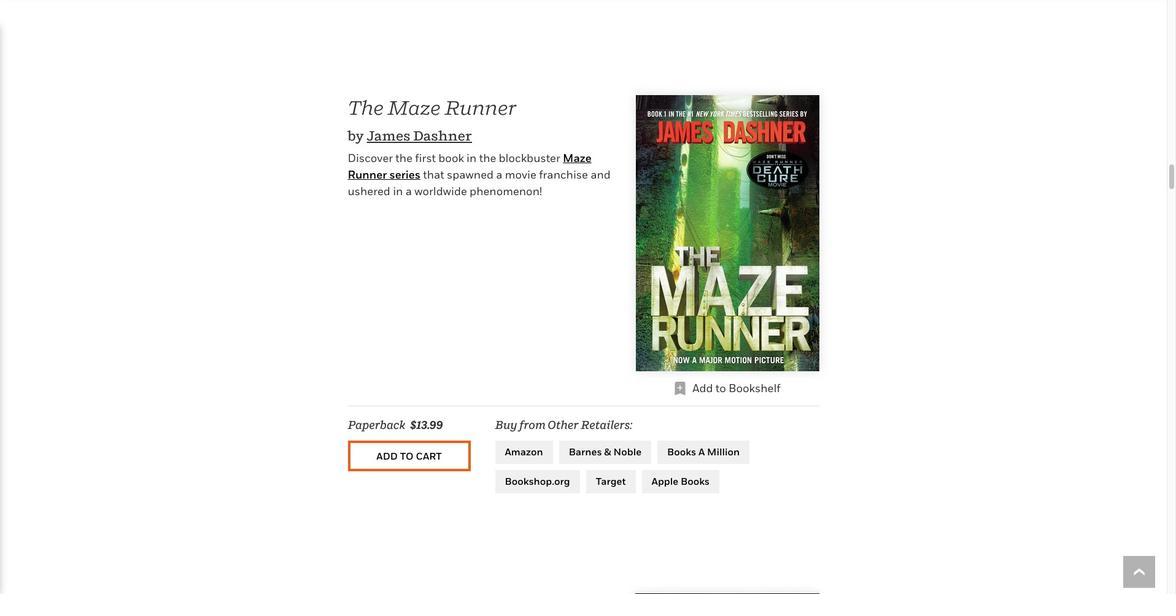 Task type: locate. For each thing, give the bounding box(es) containing it.
add inside button
[[377, 450, 398, 462]]

discover the first book in the blockbuster
[[348, 152, 563, 165]]

first
[[415, 152, 436, 165]]

that spawned a movie franchise and ushered in a worldwide phenomenon!
[[348, 168, 611, 198]]

by james dashner
[[348, 128, 472, 144]]

1 vertical spatial to
[[400, 450, 414, 462]]

maze inside maze runner series
[[563, 152, 592, 165]]

0 horizontal spatial in
[[393, 185, 403, 198]]

0 vertical spatial to
[[716, 382, 726, 395]]

bookshelf
[[729, 382, 781, 395]]

in up spawned
[[467, 152, 477, 165]]

franchise
[[539, 168, 588, 181]]

1 horizontal spatial maze
[[563, 152, 592, 165]]

maze
[[388, 96, 441, 119], [563, 152, 592, 165]]

bookshop.org link
[[495, 470, 580, 493]]

by
[[348, 128, 364, 144]]

$13.99
[[410, 419, 443, 432]]

books left the a
[[667, 446, 696, 458]]

add down paperback $13.99
[[377, 450, 398, 462]]

to
[[716, 382, 726, 395], [400, 450, 414, 462]]

maze up by james dashner
[[388, 96, 441, 119]]

books a million
[[667, 446, 740, 458]]

bookshop.org
[[505, 475, 570, 487]]

a down series on the left of page
[[406, 185, 412, 198]]

to inside add to cart button
[[400, 450, 414, 462]]

0 horizontal spatial maze
[[388, 96, 441, 119]]

1 horizontal spatial a
[[496, 168, 503, 181]]

1 horizontal spatial add
[[693, 382, 713, 395]]

a
[[496, 168, 503, 181], [406, 185, 412, 198]]

the
[[348, 96, 384, 119]]

movie
[[505, 168, 537, 181]]

books down books a million link at the right
[[681, 475, 710, 487]]

add to cart
[[377, 450, 442, 462]]

1 vertical spatial in
[[393, 185, 403, 198]]

0 vertical spatial runner
[[445, 96, 517, 119]]

books a million link
[[658, 441, 750, 464]]

retailers:
[[581, 419, 632, 432]]

add
[[693, 382, 713, 395], [377, 450, 398, 462]]

maze up franchise
[[563, 152, 592, 165]]

barnes & noble link
[[559, 441, 651, 464]]

0 horizontal spatial runner
[[348, 168, 387, 181]]

runner up dashner
[[445, 96, 517, 119]]

dashner
[[413, 128, 472, 144]]

maze runner series
[[348, 152, 592, 181]]

runner up ushered
[[348, 168, 387, 181]]

to left the "cart"
[[400, 450, 414, 462]]

1 horizontal spatial to
[[716, 382, 726, 395]]

ushered
[[348, 185, 390, 198]]

million
[[707, 446, 740, 458]]

1 horizontal spatial the
[[479, 152, 496, 165]]

1 vertical spatial maze
[[563, 152, 592, 165]]

the
[[396, 152, 413, 165], [479, 152, 496, 165]]

the up series on the left of page
[[396, 152, 413, 165]]

runner
[[445, 96, 517, 119], [348, 168, 387, 181]]

discover
[[348, 152, 393, 165]]

0 horizontal spatial the
[[396, 152, 413, 165]]

&
[[604, 446, 611, 458]]

that
[[423, 168, 444, 181]]

book
[[439, 152, 464, 165]]

the maze runner
[[348, 96, 517, 119]]

add left bookshelf
[[693, 382, 713, 395]]

books
[[667, 446, 696, 458], [681, 475, 710, 487]]

0 horizontal spatial a
[[406, 185, 412, 198]]

0 vertical spatial a
[[496, 168, 503, 181]]

1 vertical spatial add
[[377, 450, 398, 462]]

in down series on the left of page
[[393, 185, 403, 198]]

a up phenomenon!
[[496, 168, 503, 181]]

amazon
[[505, 446, 543, 458]]

1 horizontal spatial in
[[467, 152, 477, 165]]

the up spawned
[[479, 152, 496, 165]]

2 the from the left
[[479, 152, 496, 165]]

barnes
[[569, 446, 602, 458]]

0 vertical spatial add
[[693, 382, 713, 395]]

runner inside maze runner series
[[348, 168, 387, 181]]

add to bookshelf
[[693, 382, 781, 395]]

noble
[[614, 446, 642, 458]]

to left bookshelf
[[716, 382, 726, 395]]

add for add to bookshelf
[[693, 382, 713, 395]]

target
[[596, 475, 626, 487]]

0 horizontal spatial add
[[377, 450, 398, 462]]

in
[[467, 152, 477, 165], [393, 185, 403, 198]]

1 vertical spatial runner
[[348, 168, 387, 181]]

0 horizontal spatial to
[[400, 450, 414, 462]]

0 vertical spatial books
[[667, 446, 696, 458]]

amazon link
[[495, 441, 553, 464]]

1 vertical spatial a
[[406, 185, 412, 198]]



Task type: vqa. For each thing, say whether or not it's contained in the screenshot.
PhD to the bottom
no



Task type: describe. For each thing, give the bounding box(es) containing it.
paperback $13.99
[[348, 419, 443, 432]]

a
[[699, 446, 705, 458]]

the maze runner link
[[348, 96, 517, 119]]

apple books
[[652, 475, 710, 487]]

target link
[[586, 470, 636, 493]]

add for add to cart
[[377, 450, 398, 462]]

add to cart button
[[348, 441, 471, 472]]

to for bookshelf
[[716, 382, 726, 395]]

the maze runner (maze runner, book one) book cover picture image
[[636, 95, 819, 372]]

apple books link
[[642, 470, 720, 493]]

paperback
[[348, 419, 405, 432]]

0 vertical spatial in
[[467, 152, 477, 165]]

spawned
[[447, 168, 494, 181]]

blockbuster
[[499, 152, 560, 165]]

other
[[548, 419, 579, 432]]

1 vertical spatial books
[[681, 475, 710, 487]]

cart
[[416, 450, 442, 462]]

james dashner link
[[367, 128, 472, 144]]

phenomenon!
[[470, 185, 542, 198]]

james
[[367, 128, 410, 144]]

to for cart
[[400, 450, 414, 462]]

worldwide
[[415, 185, 467, 198]]

barnes & noble
[[569, 446, 642, 458]]

1 the from the left
[[396, 152, 413, 165]]

buy
[[495, 419, 517, 432]]

buy from other retailers:
[[495, 419, 632, 432]]

and
[[591, 168, 611, 181]]

1 horizontal spatial runner
[[445, 96, 517, 119]]

0 vertical spatial maze
[[388, 96, 441, 119]]

series
[[390, 168, 421, 181]]

from
[[519, 419, 546, 432]]

in inside that spawned a movie franchise and ushered in a worldwide phenomenon!
[[393, 185, 403, 198]]

apple
[[652, 475, 679, 487]]

maze runner series link
[[348, 152, 592, 181]]



